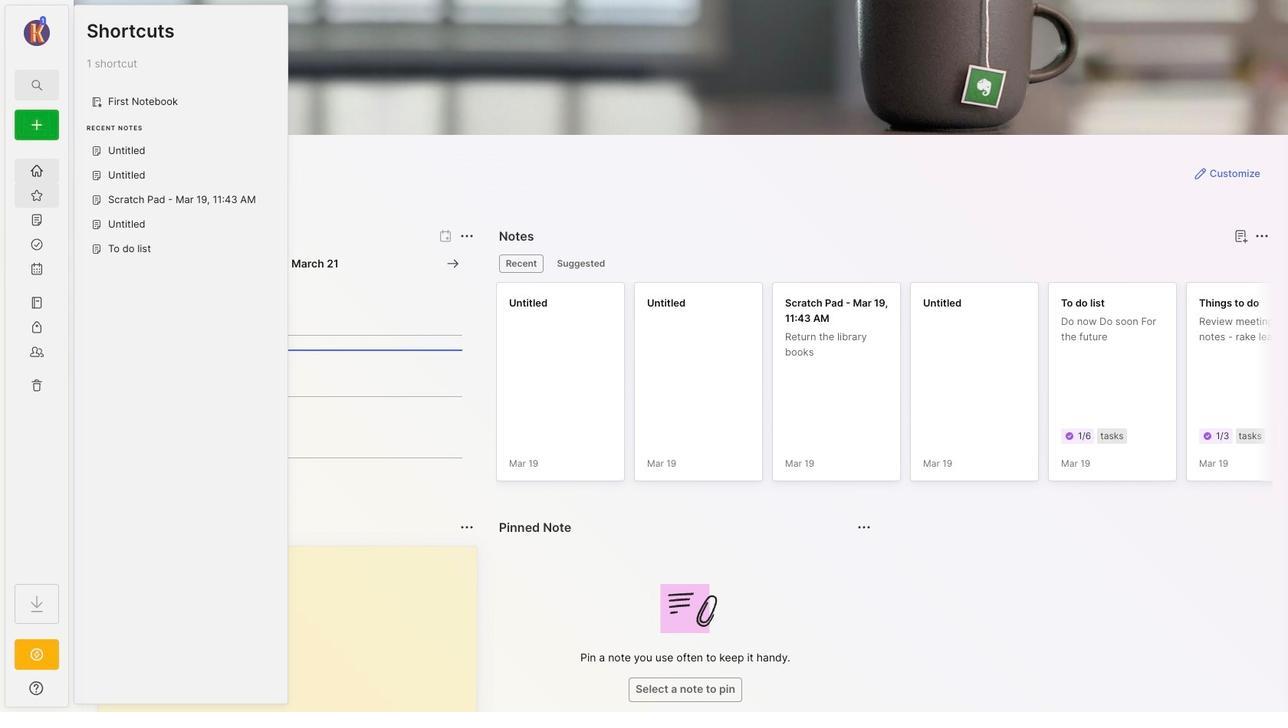 Task type: locate. For each thing, give the bounding box(es) containing it.
row group
[[496, 282, 1288, 491]]

tree
[[5, 150, 68, 570]]

tab list
[[499, 255, 1267, 273]]

0 horizontal spatial tab
[[499, 255, 544, 273]]

edit search image
[[28, 76, 46, 94]]

WHAT'S NEW field
[[5, 676, 68, 701]]

tree inside main element
[[5, 150, 68, 570]]

Account field
[[5, 15, 68, 48]]

Start writing… text field
[[111, 547, 476, 712]]

1 tab from the left
[[499, 255, 544, 273]]

1 horizontal spatial tab
[[550, 255, 612, 273]]

click to expand image
[[67, 684, 79, 702]]

tab
[[499, 255, 544, 273], [550, 255, 612, 273]]



Task type: describe. For each thing, give the bounding box(es) containing it.
main element
[[0, 0, 74, 712]]

home image
[[29, 163, 44, 179]]

2 tab from the left
[[550, 255, 612, 273]]

upgrade image
[[28, 646, 46, 664]]



Task type: vqa. For each thing, say whether or not it's contained in the screenshot.
Home image
yes



